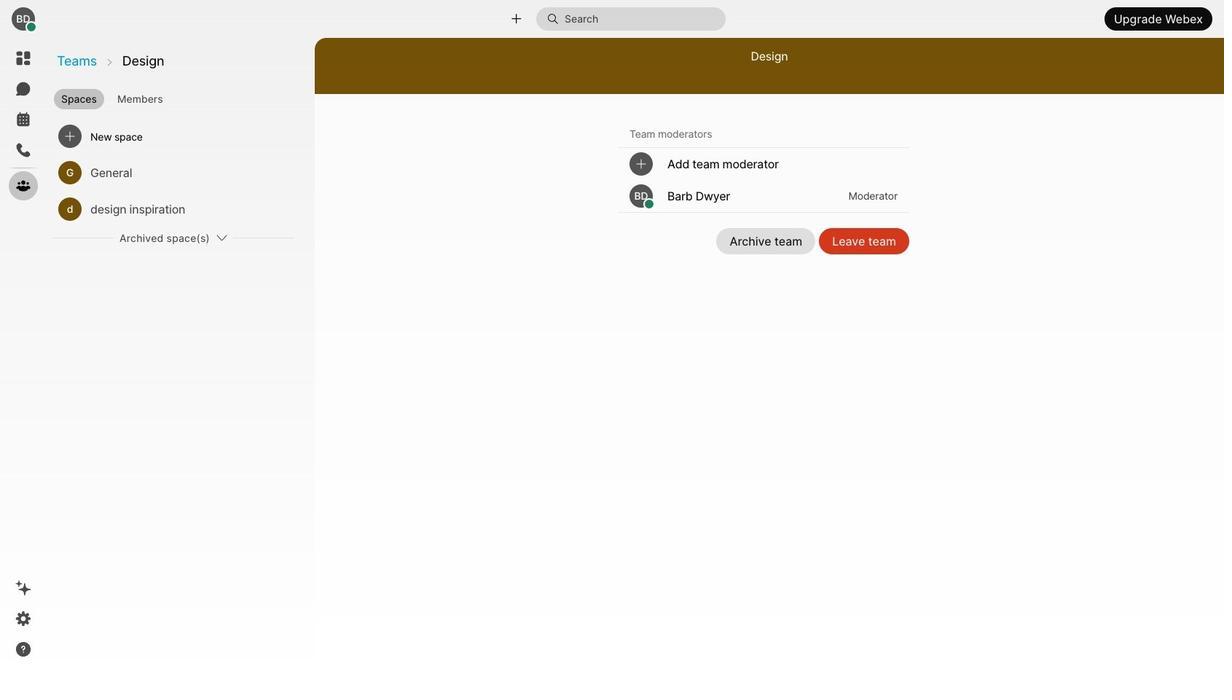 Task type: describe. For each thing, give the bounding box(es) containing it.
add team moderator list item
[[618, 148, 910, 180]]

webex tab list
[[9, 44, 38, 200]]

design inspiration list item
[[52, 191, 294, 227]]

team moderators list
[[618, 148, 910, 213]]



Task type: vqa. For each thing, say whether or not it's contained in the screenshot.
Settings navigation
no



Task type: locate. For each thing, give the bounding box(es) containing it.
list item
[[52, 118, 294, 155]]

tab list
[[51, 83, 313, 111]]

navigation
[[0, 38, 47, 677]]

general list item
[[52, 155, 294, 191]]

arrow down_16 image
[[216, 232, 227, 243]]

barb dwyer list item
[[618, 180, 910, 212]]



